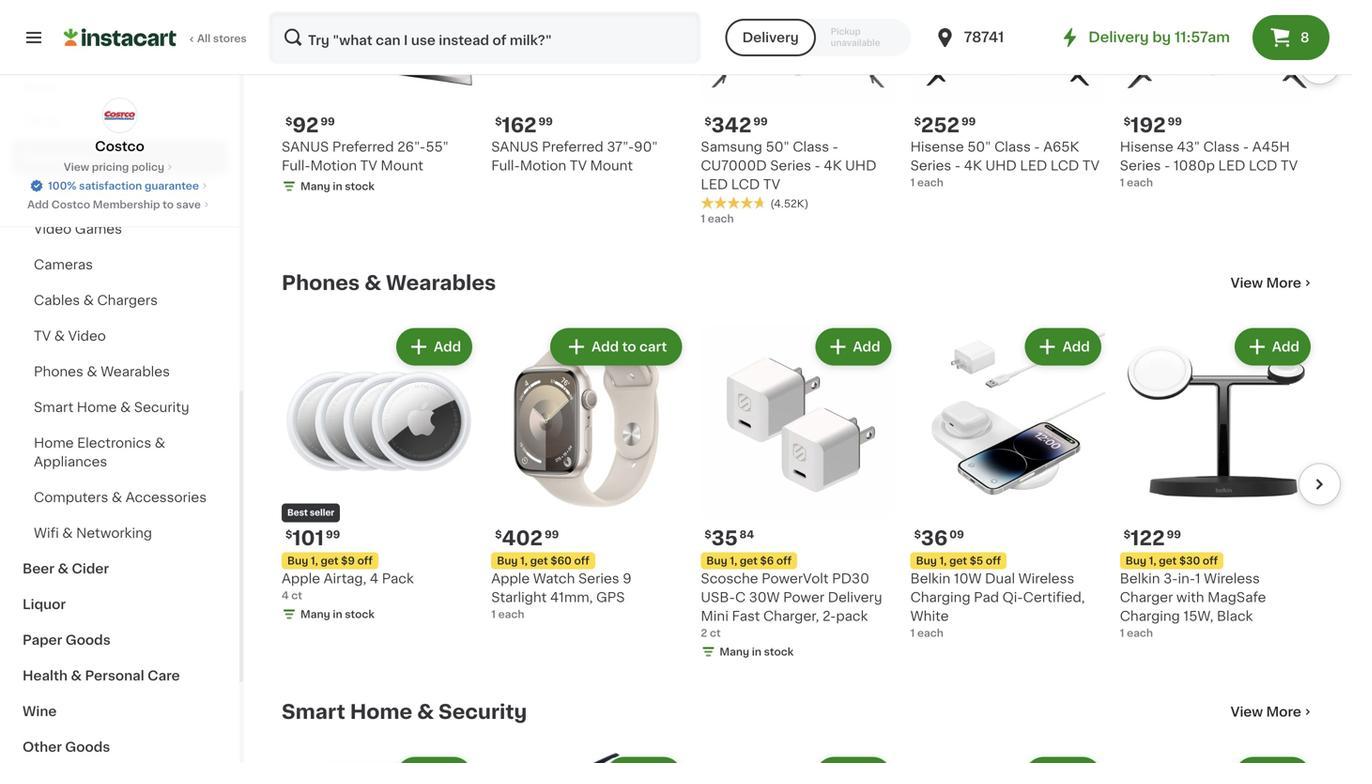 Task type: locate. For each thing, give the bounding box(es) containing it.
get left "$9"
[[321, 556, 339, 567]]

cameras link
[[11, 247, 228, 283]]

1 item carousel region from the top
[[256, 0, 1342, 242]]

1 sanus from the left
[[282, 141, 329, 154]]

1 down starlight
[[492, 610, 496, 620]]

get left $6
[[740, 556, 758, 567]]

add button for 36
[[1027, 330, 1100, 364]]

1 vertical spatial more
[[1267, 706, 1302, 719]]

$ inside $ 252 99
[[915, 117, 922, 127]]

home
[[77, 401, 117, 414], [34, 437, 74, 450], [350, 703, 413, 723]]

belkin up charger
[[1121, 573, 1161, 586]]

motion inside sanus preferred 26"-55" full-motion tv mount
[[311, 159, 357, 172]]

0 vertical spatial wearables
[[386, 273, 496, 293]]

$ for 36
[[915, 530, 922, 540]]

get for 402
[[530, 556, 548, 567]]

care
[[148, 670, 180, 683]]

1080p
[[1174, 159, 1216, 172]]

by
[[1153, 31, 1172, 44]]

$ 35 84
[[705, 529, 755, 549]]

1, down $ 101 99 at bottom
[[311, 556, 318, 567]]

full-
[[282, 159, 311, 172], [492, 159, 520, 172]]

$9
[[341, 556, 355, 567]]

stock down charger,
[[764, 647, 794, 658]]

3 class from the left
[[1204, 141, 1240, 154]]

0 horizontal spatial phones & wearables link
[[11, 354, 228, 390]]

0 horizontal spatial motion
[[311, 159, 357, 172]]

cider
[[72, 563, 109, 576]]

3 1, from the left
[[521, 556, 528, 567]]

hisense
[[911, 141, 964, 154], [1121, 141, 1174, 154]]

class for 192
[[1204, 141, 1240, 154]]

0 horizontal spatial apple
[[282, 573, 320, 586]]

0 vertical spatial 4
[[370, 573, 379, 586]]

more for smart home & security
[[1267, 706, 1302, 719]]

$ 342 99
[[705, 116, 768, 135]]

2 add button from the left
[[818, 330, 890, 364]]

1 horizontal spatial ct
[[710, 629, 721, 639]]

to left cart on the top left of page
[[622, 340, 637, 354]]

many down apple airtag, 4 pack 4 ct
[[301, 610, 330, 620]]

$ inside $ 122 99
[[1124, 530, 1131, 540]]

1 vertical spatial many
[[301, 610, 330, 620]]

99 up buy 1, get $30 off
[[1167, 530, 1182, 540]]

0 vertical spatial security
[[134, 401, 189, 414]]

1 uhd from the left
[[846, 159, 877, 172]]

10w
[[954, 573, 982, 586]]

1 horizontal spatial mount
[[590, 159, 633, 172]]

1 vertical spatial costco
[[51, 200, 90, 210]]

2 preferred from the left
[[542, 141, 604, 154]]

off right $6
[[777, 556, 792, 567]]

41mm,
[[550, 591, 593, 605]]

lcd
[[1051, 159, 1080, 172], [1249, 159, 1278, 172], [732, 178, 760, 191]]

belkin for 36
[[911, 573, 951, 586]]

$ for 35
[[705, 530, 712, 540]]

0 horizontal spatial mount
[[381, 159, 424, 172]]

0 horizontal spatial uhd
[[846, 159, 877, 172]]

2 50" from the left
[[968, 141, 992, 154]]

buy 1, get $5 off
[[917, 556, 1002, 567]]

wireless inside belkin 10w dual wireless charging pad qi-certified, white 1 each
[[1019, 573, 1075, 586]]

each down white
[[918, 629, 944, 639]]

1 vertical spatial ct
[[710, 629, 721, 639]]

1 vertical spatial 4
[[282, 591, 289, 601]]

tv inside samsung 50" class - cu7000d series - 4k uhd led lcd tv
[[764, 178, 781, 191]]

video down audio
[[34, 223, 72, 236]]

belkin down buy 1, get $5 off on the bottom of page
[[911, 573, 951, 586]]

item carousel region
[[256, 0, 1342, 242], [256, 317, 1342, 671]]

motion down '$ 162 99'
[[520, 159, 567, 172]]

hisense inside hisense 43" class - a45h series - 1080p led lcd tv 1 each
[[1121, 141, 1174, 154]]

buy for 36
[[917, 556, 937, 567]]

goods for paper goods
[[65, 634, 111, 647]]

view pricing policy
[[64, 162, 164, 172]]

belkin
[[911, 573, 951, 586], [1121, 573, 1161, 586]]

mount inside sanus preferred 26"-55" full-motion tv mount
[[381, 159, 424, 172]]

health & personal care
[[23, 670, 180, 683]]

electronics
[[23, 151, 99, 164], [77, 437, 151, 450]]

uhd inside "hisense 50" class - a65k series - 4k uhd led lcd tv 1 each"
[[986, 159, 1017, 172]]

sanus down 92
[[282, 141, 329, 154]]

off right $5
[[986, 556, 1002, 567]]

1 vertical spatial video
[[68, 330, 106, 343]]

many in stock down sanus preferred 26"-55" full-motion tv mount
[[301, 181, 375, 192]]

class inside "hisense 50" class - a65k series - 4k uhd led lcd tv 1 each"
[[995, 141, 1031, 154]]

get
[[321, 556, 339, 567], [740, 556, 758, 567], [530, 556, 548, 567], [950, 556, 968, 567], [1160, 556, 1177, 567]]

99 inside $ 101 99
[[326, 530, 340, 540]]

product group containing 101
[[282, 324, 476, 626]]

delivery for delivery by 11:57am
[[1089, 31, 1150, 44]]

goods up health & personal care
[[65, 634, 111, 647]]

off for 35
[[777, 556, 792, 567]]

1 vertical spatial smart home & security
[[282, 703, 527, 723]]

2 4k from the left
[[964, 159, 983, 172]]

series for hisense 50" class - a65k series - 4k uhd led lcd tv 1 each
[[911, 159, 952, 172]]

video down cables & chargers
[[68, 330, 106, 343]]

costco down 100%
[[51, 200, 90, 210]]

full- down 162
[[492, 159, 520, 172]]

0 vertical spatial view
[[64, 162, 89, 172]]

2 get from the left
[[740, 556, 758, 567]]

50" right samsung
[[766, 141, 790, 154]]

delivery button
[[726, 19, 816, 56]]

1 vertical spatial home
[[34, 437, 74, 450]]

other
[[23, 741, 62, 754]]

sanus down 162
[[492, 141, 539, 154]]

each
[[918, 178, 944, 188], [1127, 178, 1154, 188], [708, 214, 734, 224], [498, 610, 525, 620], [918, 629, 944, 639], [1127, 629, 1154, 639]]

ct right '2'
[[710, 629, 721, 639]]

series for hisense 43" class - a45h series - 1080p led lcd tv 1 each
[[1121, 159, 1162, 172]]

1 vertical spatial item carousel region
[[256, 317, 1342, 671]]

preferred left 26"-
[[332, 141, 394, 154]]

1 vertical spatial stock
[[345, 610, 375, 620]]

4 off from the left
[[986, 556, 1002, 567]]

99 for 192
[[1168, 117, 1183, 127]]

2 motion from the left
[[520, 159, 567, 172]]

off for 36
[[986, 556, 1002, 567]]

tv
[[360, 159, 377, 172], [570, 159, 587, 172], [1083, 159, 1100, 172], [1281, 159, 1298, 172], [764, 178, 781, 191], [34, 330, 51, 343]]

0 vertical spatial video
[[34, 223, 72, 236]]

99 inside '$ 162 99'
[[539, 117, 553, 127]]

class inside hisense 43" class - a45h series - 1080p led lcd tv 1 each
[[1204, 141, 1240, 154]]

in down apple airtag, 4 pack 4 ct
[[333, 610, 343, 620]]

lcd inside hisense 43" class - a45h series - 1080p led lcd tv 1 each
[[1249, 159, 1278, 172]]

each down 252
[[918, 178, 944, 188]]

led right 1080p
[[1219, 159, 1246, 172]]

0 horizontal spatial 50"
[[766, 141, 790, 154]]

9
[[623, 573, 632, 586]]

2 horizontal spatial delivery
[[1089, 31, 1150, 44]]

99 inside $ 342 99
[[754, 117, 768, 127]]

class for 252
[[995, 141, 1031, 154]]

92
[[292, 116, 319, 135]]

delivery inside scosche powervolt pd30 usb-c 30w power delivery mini fast charger, 2-pack 2 ct
[[828, 591, 883, 605]]

1 1, from the left
[[311, 556, 318, 567]]

2 vertical spatial many
[[720, 647, 750, 658]]

each down starlight
[[498, 610, 525, 620]]

product group containing 402
[[492, 324, 686, 622]]

charging inside belkin 10w dual wireless charging pad qi-certified, white 1 each
[[911, 591, 971, 605]]

8 button
[[1253, 15, 1330, 60]]

0 vertical spatial phones & wearables link
[[282, 272, 496, 294]]

78741 button
[[934, 11, 1047, 64]]

in down fast
[[752, 647, 762, 658]]

2 more from the top
[[1267, 706, 1302, 719]]

wine
[[23, 706, 57, 719]]

series inside "hisense 50" class - a65k series - 4k uhd led lcd tv 1 each"
[[911, 159, 952, 172]]

0 vertical spatial view more link
[[1231, 274, 1315, 293]]

0 vertical spatial ct
[[291, 591, 302, 601]]

electronics up 100%
[[23, 151, 99, 164]]

1 horizontal spatial wireless
[[1205, 573, 1261, 586]]

tv inside sanus preferred 37"-90" full-motion tv mount
[[570, 159, 587, 172]]

0 vertical spatial goods
[[65, 634, 111, 647]]

1 full- from the left
[[282, 159, 311, 172]]

add for 36
[[1063, 340, 1090, 354]]

apple inside apple airtag, 4 pack 4 ct
[[282, 573, 320, 586]]

None search field
[[269, 11, 701, 64]]

2 full- from the left
[[492, 159, 520, 172]]

service type group
[[726, 19, 912, 56]]

buy down 101
[[287, 556, 308, 567]]

1 inside belkin 10w dual wireless charging pad qi-certified, white 1 each
[[911, 629, 915, 639]]

hisense down 252
[[911, 141, 964, 154]]

0 horizontal spatial smart home & security link
[[11, 390, 228, 426]]

1 horizontal spatial costco
[[95, 140, 145, 153]]

each inside hisense 43" class - a45h series - 1080p led lcd tv 1 each
[[1127, 178, 1154, 188]]

add for 35
[[853, 340, 881, 354]]

satisfaction
[[79, 181, 142, 191]]

0 horizontal spatial hisense
[[911, 141, 964, 154]]

$ inside the $ 92 99
[[286, 117, 292, 127]]

preferred inside sanus preferred 37"-90" full-motion tv mount
[[542, 141, 604, 154]]

wireless up magsafe
[[1205, 573, 1261, 586]]

1, up scosche on the right bottom of the page
[[730, 556, 738, 567]]

to down the guarantee
[[163, 200, 174, 210]]

add button for 122
[[1237, 330, 1310, 364]]

charging up white
[[911, 591, 971, 605]]

1, down 402
[[521, 556, 528, 567]]

0 horizontal spatial smart home & security
[[34, 401, 189, 414]]

buy for 402
[[497, 556, 518, 567]]

2 mount from the left
[[590, 159, 633, 172]]

50" for samsung
[[766, 141, 790, 154]]

4k for samsung
[[824, 159, 842, 172]]

1 buy from the left
[[287, 556, 308, 567]]

0 vertical spatial charging
[[911, 591, 971, 605]]

1 vertical spatial to
[[622, 340, 637, 354]]

stock
[[345, 181, 375, 192], [345, 610, 375, 620], [764, 647, 794, 658]]

full- inside sanus preferred 26"-55" full-motion tv mount
[[282, 159, 311, 172]]

99 for 252
[[962, 117, 976, 127]]

5 get from the left
[[1160, 556, 1177, 567]]

belkin inside belkin 3-in-1 wireless charger with magsafe charging 15w, black 1 each
[[1121, 573, 1161, 586]]

motion down the $ 92 99
[[311, 159, 357, 172]]

full- for 92
[[282, 159, 311, 172]]

full- down 92
[[282, 159, 311, 172]]

1 goods from the top
[[65, 634, 111, 647]]

2 uhd from the left
[[986, 159, 1017, 172]]

99 right 192
[[1168, 117, 1183, 127]]

0 vertical spatial smart home & security link
[[11, 390, 228, 426]]

1 vertical spatial many in stock
[[301, 610, 375, 620]]

0 horizontal spatial belkin
[[911, 573, 951, 586]]

class left a65k
[[995, 141, 1031, 154]]

delivery by 11:57am
[[1089, 31, 1231, 44]]

50" inside "hisense 50" class - a65k series - 4k uhd led lcd tv 1 each"
[[968, 141, 992, 154]]

& inside health & personal care link
[[71, 670, 82, 683]]

1 vertical spatial phones & wearables
[[34, 365, 170, 379]]

$ for 92
[[286, 117, 292, 127]]

lcd inside samsung 50" class - cu7000d series - 4k uhd led lcd tv
[[732, 178, 760, 191]]

electronics up appliances
[[77, 437, 151, 450]]

many in stock for 101
[[301, 610, 375, 620]]

many down fast
[[720, 647, 750, 658]]

99 right 252
[[962, 117, 976, 127]]

99 right 92
[[321, 117, 335, 127]]

buy up scosche on the right bottom of the page
[[707, 556, 728, 567]]

0 horizontal spatial 4k
[[824, 159, 842, 172]]

goods for other goods
[[65, 741, 110, 754]]

$ inside $ 342 99
[[705, 117, 712, 127]]

tv & video
[[34, 330, 106, 343]]

each inside the apple watch series 9 starlight 41mm, gps 1 each
[[498, 610, 525, 620]]

goods right other
[[65, 741, 110, 754]]

1 inside the apple watch series 9 starlight 41mm, gps 1 each
[[492, 610, 496, 620]]

save
[[176, 200, 201, 210]]

delivery
[[1089, 31, 1150, 44], [743, 31, 799, 44], [828, 591, 883, 605]]

get left $5
[[950, 556, 968, 567]]

in for 101
[[333, 610, 343, 620]]

get up 3-
[[1160, 556, 1177, 567]]

1 horizontal spatial apple
[[492, 573, 530, 586]]

1 horizontal spatial phones & wearables
[[282, 273, 496, 293]]

0 vertical spatial view more
[[1231, 277, 1302, 290]]

tv inside hisense 43" class - a45h series - 1080p led lcd tv 1 each
[[1281, 159, 1298, 172]]

many down sanus preferred 26"-55" full-motion tv mount
[[301, 181, 330, 192]]

apple inside the apple watch series 9 starlight 41mm, gps 1 each
[[492, 573, 530, 586]]

0 horizontal spatial costco
[[51, 200, 90, 210]]

full- inside sanus preferred 37"-90" full-motion tv mount
[[492, 159, 520, 172]]

costco logo image
[[102, 98, 138, 133]]

c
[[736, 591, 746, 605]]

4k inside samsung 50" class - cu7000d series - 4k uhd led lcd tv
[[824, 159, 842, 172]]

off
[[358, 556, 373, 567], [777, 556, 792, 567], [574, 556, 590, 567], [986, 556, 1002, 567], [1203, 556, 1219, 567]]

2 class from the left
[[995, 141, 1031, 154]]

many for 101
[[301, 610, 330, 620]]

2 sanus from the left
[[492, 141, 539, 154]]

Search field
[[271, 13, 700, 62]]

led down cu7000d
[[701, 178, 728, 191]]

1 more from the top
[[1267, 277, 1302, 290]]

wireless up certified, at the bottom right of page
[[1019, 573, 1075, 586]]

0 vertical spatial many
[[301, 181, 330, 192]]

delivery inside button
[[743, 31, 799, 44]]

4 left pack
[[370, 573, 379, 586]]

led inside samsung 50" class - cu7000d series - 4k uhd led lcd tv
[[701, 178, 728, 191]]

4 down buy 1, get $9 off
[[282, 591, 289, 601]]

health
[[23, 670, 68, 683]]

99 inside $ 252 99
[[962, 117, 976, 127]]

sanus inside sanus preferred 37"-90" full-motion tv mount
[[492, 141, 539, 154]]

dual
[[986, 573, 1016, 586]]

motion for 92
[[311, 159, 357, 172]]

$ inside $ 402 99
[[495, 530, 502, 540]]

costco up view pricing policy link
[[95, 140, 145, 153]]

1 horizontal spatial 50"
[[968, 141, 992, 154]]

off right "$9"
[[358, 556, 373, 567]]

buy
[[287, 556, 308, 567], [707, 556, 728, 567], [497, 556, 518, 567], [917, 556, 937, 567], [1126, 556, 1147, 567]]

ct inside apple airtag, 4 pack 4 ct
[[291, 591, 302, 601]]

2 vertical spatial in
[[752, 647, 762, 658]]

1 preferred from the left
[[332, 141, 394, 154]]

led down a65k
[[1021, 159, 1048, 172]]

stores
[[213, 33, 247, 44]]

home inside home electronics & appliances
[[34, 437, 74, 450]]

1 horizontal spatial led
[[1021, 159, 1048, 172]]

class right 43"
[[1204, 141, 1240, 154]]

1 vertical spatial view more
[[1231, 706, 1302, 719]]

1 horizontal spatial 4k
[[964, 159, 983, 172]]

series up '(4.52k)'
[[771, 159, 812, 172]]

1 hisense from the left
[[911, 141, 964, 154]]

0 vertical spatial home
[[77, 401, 117, 414]]

seller
[[310, 509, 335, 518]]

instacart logo image
[[64, 26, 177, 49]]

0 horizontal spatial led
[[701, 178, 728, 191]]

buy down 122
[[1126, 556, 1147, 567]]

preferred inside sanus preferred 26"-55" full-motion tv mount
[[332, 141, 394, 154]]

35
[[712, 529, 738, 549]]

& inside cables & chargers "link"
[[83, 294, 94, 307]]

1 off from the left
[[358, 556, 373, 567]]

1 horizontal spatial security
[[439, 703, 527, 723]]

2 horizontal spatial led
[[1219, 159, 1246, 172]]

1 motion from the left
[[311, 159, 357, 172]]

4k
[[824, 159, 842, 172], [964, 159, 983, 172]]

series down 192
[[1121, 159, 1162, 172]]

4 add button from the left
[[1237, 330, 1310, 364]]

in down sanus preferred 26"-55" full-motion tv mount
[[333, 181, 343, 192]]

2 horizontal spatial lcd
[[1249, 159, 1278, 172]]

2 view more from the top
[[1231, 706, 1302, 719]]

0 horizontal spatial smart
[[34, 401, 74, 414]]

50" down $ 252 99
[[968, 141, 992, 154]]

preferred for 162
[[542, 141, 604, 154]]

white
[[911, 610, 949, 623]]

99 down seller
[[326, 530, 340, 540]]

5 buy from the left
[[1126, 556, 1147, 567]]

2 belkin from the left
[[1121, 573, 1161, 586]]

each inside "hisense 50" class - a65k series - 4k uhd led lcd tv 1 each"
[[918, 178, 944, 188]]

preferred left 37"-
[[542, 141, 604, 154]]

1 belkin from the left
[[911, 573, 951, 586]]

many in stock down apple airtag, 4 pack 4 ct
[[301, 610, 375, 620]]

1 vertical spatial wearables
[[101, 365, 170, 379]]

0 horizontal spatial home
[[34, 437, 74, 450]]

sanus
[[282, 141, 329, 154], [492, 141, 539, 154]]

99 right the 342
[[754, 117, 768, 127]]

1, for 36
[[940, 556, 947, 567]]

1 horizontal spatial 4
[[370, 573, 379, 586]]

5 off from the left
[[1203, 556, 1219, 567]]

100%
[[48, 181, 77, 191]]

2 off from the left
[[777, 556, 792, 567]]

99 inside $ 402 99
[[545, 530, 559, 540]]

1 vertical spatial view more link
[[1231, 703, 1315, 722]]

0 vertical spatial more
[[1267, 277, 1302, 290]]

2 apple from the left
[[492, 573, 530, 586]]

2 horizontal spatial home
[[350, 703, 413, 723]]

mini
[[701, 610, 729, 623]]

55"
[[426, 141, 449, 154]]

0 vertical spatial electronics
[[23, 151, 99, 164]]

lcd inside "hisense 50" class - a65k series - 4k uhd led lcd tv 1 each"
[[1051, 159, 1080, 172]]

1 get from the left
[[321, 556, 339, 567]]

$ for 162
[[495, 117, 502, 127]]

3 add button from the left
[[1027, 330, 1100, 364]]

stock for 35
[[764, 647, 794, 658]]

motion
[[311, 159, 357, 172], [520, 159, 567, 172]]

1 vertical spatial view
[[1231, 277, 1264, 290]]

0 horizontal spatial phones & wearables
[[34, 365, 170, 379]]

product group
[[282, 324, 476, 626], [492, 324, 686, 622], [701, 324, 896, 664], [911, 324, 1106, 641], [1121, 324, 1315, 641], [282, 754, 476, 764], [492, 754, 686, 764], [701, 754, 896, 764], [911, 754, 1106, 764], [1121, 754, 1315, 764]]

add inside button
[[592, 340, 619, 354]]

policy
[[132, 162, 164, 172]]

50" inside samsung 50" class - cu7000d series - 4k uhd led lcd tv
[[766, 141, 790, 154]]

1 4k from the left
[[824, 159, 842, 172]]

1 horizontal spatial charging
[[1121, 610, 1181, 623]]

1 horizontal spatial sanus
[[492, 141, 539, 154]]

led inside "hisense 50" class - a65k series - 4k uhd led lcd tv 1 each"
[[1021, 159, 1048, 172]]

$ inside $ 36 09
[[915, 530, 922, 540]]

0 vertical spatial to
[[163, 200, 174, 210]]

off for 402
[[574, 556, 590, 567]]

off right $60 in the left bottom of the page
[[574, 556, 590, 567]]

1 50" from the left
[[766, 141, 790, 154]]

1 vertical spatial in
[[333, 610, 343, 620]]

3 get from the left
[[530, 556, 548, 567]]

1 vertical spatial phones
[[34, 365, 83, 379]]

item carousel region containing 92
[[256, 0, 1342, 242]]

1 horizontal spatial belkin
[[1121, 573, 1161, 586]]

health & personal care link
[[11, 659, 228, 694]]

1 vertical spatial smart
[[282, 703, 346, 723]]

1 horizontal spatial smart
[[282, 703, 346, 723]]

phones & wearables link
[[282, 272, 496, 294], [11, 354, 228, 390]]

(4.52k)
[[771, 199, 809, 209]]

2 horizontal spatial class
[[1204, 141, 1240, 154]]

get left $60 in the left bottom of the page
[[530, 556, 548, 567]]

2 wireless from the left
[[1205, 573, 1261, 586]]

342
[[712, 116, 752, 135]]

1 horizontal spatial hisense
[[1121, 141, 1174, 154]]

to inside button
[[622, 340, 637, 354]]

2 vertical spatial stock
[[764, 647, 794, 658]]

4k inside "hisense 50" class - a65k series - 4k uhd led lcd tv 1 each"
[[964, 159, 983, 172]]

1 horizontal spatial smart home & security link
[[282, 701, 527, 724]]

view more link
[[1231, 274, 1315, 293], [1231, 703, 1315, 722]]

4 1, from the left
[[940, 556, 947, 567]]

1 class from the left
[[793, 141, 830, 154]]

hisense inside "hisense 50" class - a65k series - 4k uhd led lcd tv 1 each"
[[911, 141, 964, 154]]

apple up starlight
[[492, 573, 530, 586]]

2 item carousel region from the top
[[256, 317, 1342, 671]]

off right $30
[[1203, 556, 1219, 567]]

0 vertical spatial costco
[[95, 140, 145, 153]]

2 view more link from the top
[[1231, 703, 1315, 722]]

5 1, from the left
[[1150, 556, 1157, 567]]

motion inside sanus preferred 37"-90" full-motion tv mount
[[520, 159, 567, 172]]

other goods
[[23, 741, 110, 754]]

stock down sanus preferred 26"-55" full-motion tv mount
[[345, 181, 375, 192]]

tv inside sanus preferred 26"-55" full-motion tv mount
[[360, 159, 377, 172]]

99 inside the $ 92 99
[[321, 117, 335, 127]]

1 inside hisense 43" class - a45h series - 1080p led lcd tv 1 each
[[1121, 178, 1125, 188]]

99 inside $ 192 99
[[1168, 117, 1183, 127]]

buy down 36
[[917, 556, 937, 567]]

& inside tv & video link
[[54, 330, 65, 343]]

1 down $ 252 99
[[911, 178, 915, 188]]

2 hisense from the left
[[1121, 141, 1174, 154]]

uhd inside samsung 50" class - cu7000d series - 4k uhd led lcd tv
[[846, 159, 877, 172]]

1 horizontal spatial uhd
[[986, 159, 1017, 172]]

apple down buy 1, get $9 off
[[282, 573, 320, 586]]

series inside hisense 43" class - a45h series - 1080p led lcd tv 1 each
[[1121, 159, 1162, 172]]

hisense down 192
[[1121, 141, 1174, 154]]

series inside samsung 50" class - cu7000d series - 4k uhd led lcd tv
[[771, 159, 812, 172]]

$ inside $ 35 84
[[705, 530, 712, 540]]

1 horizontal spatial wearables
[[386, 273, 496, 293]]

99 inside $ 122 99
[[1167, 530, 1182, 540]]

apple
[[282, 573, 320, 586], [492, 573, 530, 586]]

1, down $ 122 99
[[1150, 556, 1157, 567]]

get for 122
[[1160, 556, 1177, 567]]

99 up buy 1, get $60 off
[[545, 530, 559, 540]]

samsung
[[701, 141, 763, 154]]

& inside wifi & networking link
[[62, 527, 73, 540]]

1 mount from the left
[[381, 159, 424, 172]]

off for 101
[[358, 556, 373, 567]]

0 vertical spatial phones & wearables
[[282, 273, 496, 293]]

4 get from the left
[[950, 556, 968, 567]]

3 buy from the left
[[497, 556, 518, 567]]

2 1, from the left
[[730, 556, 738, 567]]

many in stock for 35
[[720, 647, 794, 658]]

many
[[301, 181, 330, 192], [301, 610, 330, 620], [720, 647, 750, 658]]

1 horizontal spatial motion
[[520, 159, 567, 172]]

paper
[[23, 634, 62, 647]]

$ inside '$ 162 99'
[[495, 117, 502, 127]]

product group containing 36
[[911, 324, 1106, 641]]

$ inside $ 192 99
[[1124, 117, 1131, 127]]

mount inside sanus preferred 37"-90" full-motion tv mount
[[590, 159, 633, 172]]

many in stock down fast
[[720, 647, 794, 658]]

stock down apple airtag, 4 pack 4 ct
[[345, 610, 375, 620]]

1, down $ 36 09
[[940, 556, 947, 567]]

lcd down cu7000d
[[732, 178, 760, 191]]

0 vertical spatial smart home & security
[[34, 401, 189, 414]]

ct down buy 1, get $9 off
[[291, 591, 302, 601]]

pack
[[836, 610, 868, 623]]

floral link
[[11, 104, 228, 140]]

each down 192
[[1127, 178, 1154, 188]]

tv inside "hisense 50" class - a65k series - 4k uhd led lcd tv 1 each"
[[1083, 159, 1100, 172]]

lcd down a45h
[[1249, 159, 1278, 172]]

1 down white
[[911, 629, 915, 639]]

1 horizontal spatial full-
[[492, 159, 520, 172]]

1 view more link from the top
[[1231, 274, 1315, 293]]

99 right 162
[[539, 117, 553, 127]]

2 vertical spatial many in stock
[[720, 647, 794, 658]]

mount for 162
[[590, 159, 633, 172]]

192
[[1131, 116, 1166, 135]]

sanus inside sanus preferred 26"-55" full-motion tv mount
[[282, 141, 329, 154]]

2 goods from the top
[[65, 741, 110, 754]]

each down charger
[[1127, 629, 1154, 639]]

$ 402 99
[[495, 529, 559, 549]]

view more link for smart home & security
[[1231, 703, 1315, 722]]

certified,
[[1024, 591, 1086, 605]]

101
[[292, 529, 324, 549]]

lcd for hisense 50" class - a65k series - 4k uhd led lcd tv 1 each
[[1051, 159, 1080, 172]]

3 off from the left
[[574, 556, 590, 567]]

lcd down a65k
[[1051, 159, 1080, 172]]

2 buy from the left
[[707, 556, 728, 567]]

1 add button from the left
[[398, 330, 471, 364]]

item carousel region containing 101
[[256, 317, 1342, 671]]

$60
[[551, 556, 572, 567]]

1 horizontal spatial lcd
[[1051, 159, 1080, 172]]

charging
[[911, 591, 971, 605], [1121, 610, 1181, 623]]

1 wireless from the left
[[1019, 573, 1075, 586]]

1 horizontal spatial to
[[622, 340, 637, 354]]

2-
[[823, 610, 836, 623]]

charging down charger
[[1121, 610, 1181, 623]]

view more for smart home & security
[[1231, 706, 1302, 719]]

each inside belkin 10w dual wireless charging pad qi-certified, white 1 each
[[918, 629, 944, 639]]

mount down 26"-
[[381, 159, 424, 172]]

$ for 101
[[286, 530, 292, 540]]

add for 101
[[434, 340, 461, 354]]

$ inside $ 101 99
[[286, 530, 292, 540]]

preferred
[[332, 141, 394, 154], [542, 141, 604, 154]]

mount down 37"-
[[590, 159, 633, 172]]

mount
[[381, 159, 424, 172], [590, 159, 633, 172]]

belkin inside belkin 10w dual wireless charging pad qi-certified, white 1 each
[[911, 573, 951, 586]]

class up '(4.52k)'
[[793, 141, 830, 154]]

0 horizontal spatial preferred
[[332, 141, 394, 154]]

lcd for samsung 50" class - cu7000d series - 4k uhd led lcd tv
[[732, 178, 760, 191]]

1 apple from the left
[[282, 573, 320, 586]]

add button for 101
[[398, 330, 471, 364]]

1 view more from the top
[[1231, 277, 1302, 290]]

series down 252
[[911, 159, 952, 172]]

series up gps
[[579, 573, 620, 586]]

$ for 342
[[705, 117, 712, 127]]

gps
[[596, 591, 625, 605]]

pricing
[[92, 162, 129, 172]]

uhd for hisense 50" class - a65k series - 4k uhd led lcd tv 1 each
[[986, 159, 1017, 172]]

phones & wearables inside phones & wearables link
[[34, 365, 170, 379]]

4 buy from the left
[[917, 556, 937, 567]]

8
[[1301, 31, 1310, 44]]

1 down $ 192 99 at the right
[[1121, 178, 1125, 188]]

2 vertical spatial view
[[1231, 706, 1264, 719]]



Task type: describe. For each thing, give the bounding box(es) containing it.
0 horizontal spatial phones
[[34, 365, 83, 379]]

belkin 10w dual wireless charging pad qi-certified, white 1 each
[[911, 573, 1086, 639]]

paper goods
[[23, 634, 111, 647]]

hisense for 192
[[1121, 141, 1174, 154]]

view for smart home & security
[[1231, 706, 1264, 719]]

class inside samsung 50" class - cu7000d series - 4k uhd led lcd tv
[[793, 141, 830, 154]]

& inside computers & accessories link
[[112, 491, 122, 504]]

78741
[[964, 31, 1005, 44]]

view pricing policy link
[[64, 160, 176, 175]]

99 for 402
[[545, 530, 559, 540]]

99 for 342
[[754, 117, 768, 127]]

sanus preferred 37"-90" full-motion tv mount
[[492, 141, 658, 172]]

1 vertical spatial security
[[439, 703, 527, 723]]

$ for 252
[[915, 117, 922, 127]]

stock for 101
[[345, 610, 375, 620]]

$ 252 99
[[915, 116, 976, 135]]

delivery for delivery
[[743, 31, 799, 44]]

add to cart button
[[552, 330, 681, 364]]

26"-
[[398, 141, 426, 154]]

0 horizontal spatial to
[[163, 200, 174, 210]]

best seller
[[287, 509, 335, 518]]

audio
[[34, 187, 72, 200]]

cables & chargers link
[[11, 283, 228, 318]]

1, for 402
[[521, 556, 528, 567]]

get for 36
[[950, 556, 968, 567]]

qi-
[[1003, 591, 1024, 605]]

more for phones & wearables
[[1267, 277, 1302, 290]]

video games link
[[11, 211, 228, 247]]

apple watch series 9 starlight 41mm, gps 1 each
[[492, 573, 632, 620]]

1 down charger
[[1121, 629, 1125, 639]]

view for phones & wearables
[[1231, 277, 1264, 290]]

in for 35
[[752, 647, 762, 658]]

apple for starlight
[[492, 573, 530, 586]]

& inside home electronics & appliances
[[155, 437, 165, 450]]

beer
[[23, 563, 54, 576]]

0 vertical spatial many in stock
[[301, 181, 375, 192]]

0 vertical spatial in
[[333, 181, 343, 192]]

scosche
[[701, 573, 759, 586]]

liquor link
[[11, 587, 228, 623]]

43"
[[1178, 141, 1201, 154]]

wifi
[[34, 527, 59, 540]]

get for 101
[[321, 556, 339, 567]]

1 each
[[701, 214, 734, 224]]

electronics link
[[11, 140, 228, 176]]

apple for 4
[[282, 573, 320, 586]]

apple airtag, 4 pack 4 ct
[[282, 573, 414, 601]]

0 horizontal spatial security
[[134, 401, 189, 414]]

$ 122 99
[[1124, 529, 1182, 549]]

each down cu7000d
[[708, 214, 734, 224]]

costco link
[[95, 98, 145, 156]]

$ for 402
[[495, 530, 502, 540]]

samsung 50" class - cu7000d series - 4k uhd led lcd tv
[[701, 141, 877, 191]]

beer & cider link
[[11, 551, 228, 587]]

series inside the apple watch series 9 starlight 41mm, gps 1 each
[[579, 573, 620, 586]]

0 vertical spatial smart
[[34, 401, 74, 414]]

each inside belkin 3-in-1 wireless charger with magsafe charging 15w, black 1 each
[[1127, 629, 1154, 639]]

50" for hisense
[[968, 141, 992, 154]]

cameras
[[34, 258, 93, 271]]

1 down $30
[[1196, 573, 1201, 586]]

sanus for 92
[[282, 141, 329, 154]]

4k for hisense
[[964, 159, 983, 172]]

1 horizontal spatial phones & wearables link
[[282, 272, 496, 294]]

pack
[[382, 573, 414, 586]]

122
[[1131, 529, 1165, 549]]

games
[[75, 223, 122, 236]]

buy 1, get $9 off
[[287, 556, 373, 567]]

cables
[[34, 294, 80, 307]]

99 for 101
[[326, 530, 340, 540]]

full- for 162
[[492, 159, 520, 172]]

add to cart
[[592, 340, 667, 354]]

paper goods link
[[11, 623, 228, 659]]

buy for 122
[[1126, 556, 1147, 567]]

buy for 101
[[287, 556, 308, 567]]

in-
[[1178, 573, 1196, 586]]

off for 122
[[1203, 556, 1219, 567]]

$ 36 09
[[915, 529, 965, 549]]

add costco membership to save link
[[27, 197, 212, 212]]

$ for 192
[[1124, 117, 1131, 127]]

1, for 101
[[311, 556, 318, 567]]

belkin 3-in-1 wireless charger with magsafe charging 15w, black 1 each
[[1121, 573, 1267, 639]]

1 vertical spatial phones & wearables link
[[11, 354, 228, 390]]

0 vertical spatial stock
[[345, 181, 375, 192]]

sanus for 162
[[492, 141, 539, 154]]

& inside beer & cider link
[[58, 563, 69, 576]]

402
[[502, 529, 543, 549]]

$30
[[1180, 556, 1201, 567]]

electronics inside home electronics & appliances
[[77, 437, 151, 450]]

add button for 35
[[818, 330, 890, 364]]

best
[[287, 509, 308, 518]]

0 horizontal spatial 4
[[282, 591, 289, 601]]

1 horizontal spatial home
[[77, 401, 117, 414]]

cart
[[640, 340, 667, 354]]

pad
[[974, 591, 1000, 605]]

hisense 50" class - a65k series - 4k uhd led lcd tv 1 each
[[911, 141, 1100, 188]]

led for hisense 50" class - a65k series - 4k uhd led lcd tv 1 each
[[1021, 159, 1048, 172]]

get for 35
[[740, 556, 758, 567]]

home electronics & appliances
[[34, 437, 165, 469]]

ct inside scosche powervolt pd30 usb-c 30w power delivery mini fast charger, 2-pack 2 ct
[[710, 629, 721, 639]]

a45h
[[1253, 141, 1291, 154]]

airtag,
[[324, 573, 367, 586]]

charger,
[[764, 610, 820, 623]]

09
[[950, 530, 965, 540]]

motion for 162
[[520, 159, 567, 172]]

buy for 35
[[707, 556, 728, 567]]

product group containing 35
[[701, 324, 896, 664]]

membership
[[93, 200, 160, 210]]

wireless inside belkin 3-in-1 wireless charger with magsafe charging 15w, black 1 each
[[1205, 573, 1261, 586]]

add costco membership to save
[[27, 200, 201, 210]]

beer & cider
[[23, 563, 109, 576]]

chargers
[[97, 294, 158, 307]]

84
[[740, 530, 755, 540]]

add for 122
[[1273, 340, 1300, 354]]

belkin for 122
[[1121, 573, 1161, 586]]

view more link for phones & wearables
[[1231, 274, 1315, 293]]

starlight
[[492, 591, 547, 605]]

99 for 92
[[321, 117, 335, 127]]

computers & accessories
[[34, 491, 207, 504]]

162
[[502, 116, 537, 135]]

series for samsung 50" class - cu7000d series - 4k uhd led lcd tv
[[771, 159, 812, 172]]

appliances
[[34, 456, 107, 469]]

view more for phones & wearables
[[1231, 277, 1302, 290]]

powervolt
[[762, 573, 829, 586]]

0 horizontal spatial wearables
[[101, 365, 170, 379]]

2 vertical spatial home
[[350, 703, 413, 723]]

watch
[[533, 573, 575, 586]]

many for 35
[[720, 647, 750, 658]]

computers & accessories link
[[11, 480, 228, 516]]

99 for 122
[[1167, 530, 1182, 540]]

a65k
[[1044, 141, 1080, 154]]

1 inside "hisense 50" class - a65k series - 4k uhd led lcd tv 1 each"
[[911, 178, 915, 188]]

hisense for 252
[[911, 141, 964, 154]]

led for samsung 50" class - cu7000d series - 4k uhd led lcd tv
[[701, 178, 728, 191]]

1, for 35
[[730, 556, 738, 567]]

15w,
[[1184, 610, 1214, 623]]

other goods link
[[11, 730, 228, 764]]

1 down cu7000d
[[701, 214, 706, 224]]

uhd for samsung 50" class - cu7000d series - 4k uhd led lcd tv
[[846, 159, 877, 172]]

1, for 122
[[1150, 556, 1157, 567]]

preferred for 92
[[332, 141, 394, 154]]

3-
[[1164, 573, 1178, 586]]

mount for 92
[[381, 159, 424, 172]]

led inside hisense 43" class - a45h series - 1080p led lcd tv 1 each
[[1219, 159, 1246, 172]]

$ for 122
[[1124, 530, 1131, 540]]

100% satisfaction guarantee
[[48, 181, 199, 191]]

charging inside belkin 3-in-1 wireless charger with magsafe charging 15w, black 1 each
[[1121, 610, 1181, 623]]

$ 192 99
[[1124, 116, 1183, 135]]

100% satisfaction guarantee button
[[29, 175, 210, 194]]

$ 162 99
[[495, 116, 553, 135]]

99 for 162
[[539, 117, 553, 127]]

video games
[[34, 223, 122, 236]]

252
[[922, 116, 960, 135]]

0 vertical spatial phones
[[282, 273, 360, 293]]

computers
[[34, 491, 108, 504]]

costco inside the add costco membership to save link
[[51, 200, 90, 210]]

sanus preferred 26"-55" full-motion tv mount
[[282, 141, 449, 172]]

product group containing 122
[[1121, 324, 1315, 641]]



Task type: vqa. For each thing, say whether or not it's contained in the screenshot.
1 the "97"
no



